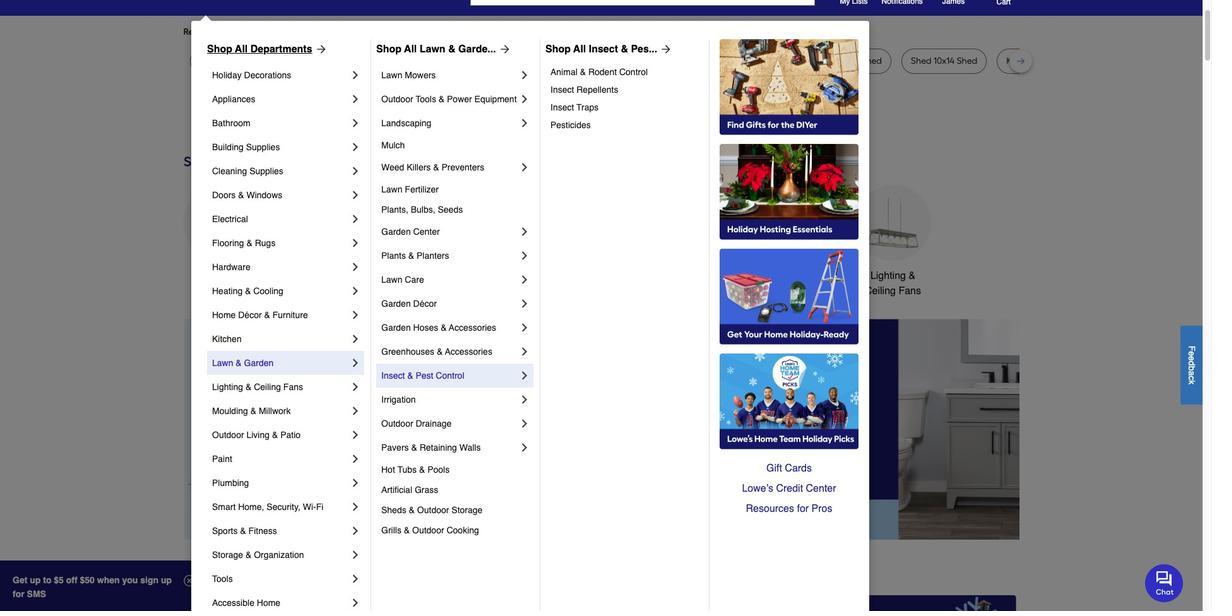 Task type: vqa. For each thing, say whether or not it's contained in the screenshot.
Floor Moulding & Trim Floor
no



Task type: describe. For each thing, give the bounding box(es) containing it.
lowe's wishes you and your family a happy hanukkah. image
[[183, 107, 1020, 138]]

home for smart home
[[799, 270, 826, 282]]

more suggestions for you
[[323, 27, 426, 37]]

0 horizontal spatial bathroom
[[212, 118, 251, 128]]

d
[[1188, 361, 1198, 366]]

chevron right image for kitchen
[[349, 333, 362, 346]]

mowers
[[405, 70, 436, 80]]

toilet
[[547, 56, 568, 66]]

up to 25 percent off select small appliances. image
[[470, 596, 733, 611]]

plants, bulbs, seeds
[[382, 205, 463, 215]]

chevron right image for insect & pest control
[[519, 370, 531, 382]]

lighting & ceiling fans link
[[212, 375, 349, 399]]

storage & organization
[[212, 550, 304, 560]]

for left pros
[[797, 503, 809, 515]]

find gifts for the diyer. image
[[720, 39, 859, 135]]

up to 40 percent off select vanities. plus, get free local delivery on select vanities. image
[[555, 319, 1167, 540]]

windows
[[247, 190, 283, 200]]

animal & rodent control link
[[551, 63, 701, 81]]

lighting & ceiling fans button
[[856, 185, 931, 299]]

shop 25 days of deals by category image
[[183, 151, 1020, 172]]

k
[[1188, 380, 1198, 385]]

up to 35 percent off select grills and accessories. image
[[754, 596, 1017, 611]]

artificial grass
[[382, 485, 439, 495]]

shop all departments link
[[207, 42, 328, 57]]

chevron right image for heating & cooling
[[349, 285, 362, 298]]

sms
[[27, 589, 46, 599]]

outdoor up the grills & outdoor cooking
[[417, 505, 449, 515]]

paint
[[212, 454, 232, 464]]

Search Query text field
[[471, 0, 758, 5]]

garden hoses & accessories link
[[382, 316, 519, 340]]

shop all departments
[[207, 44, 312, 55]]

kobalt
[[1007, 56, 1033, 66]]

lawn & garden
[[212, 358, 274, 368]]

wi-
[[303, 502, 316, 512]]

1 up from the left
[[30, 575, 41, 586]]

chevron right image for bathroom
[[349, 117, 362, 129]]

chevron right image for flooring & rugs
[[349, 237, 362, 250]]

electrical
[[212, 214, 248, 224]]

care
[[405, 275, 424, 285]]

arrow left image
[[418, 429, 431, 442]]

1 horizontal spatial storage
[[452, 505, 483, 515]]

lowe's
[[742, 483, 774, 495]]

get up to $5 off $50 when you sign up for sms
[[13, 575, 172, 599]]

sports & fitness
[[212, 526, 277, 536]]

killers
[[407, 162, 431, 172]]

sports
[[212, 526, 238, 536]]

smart for smart home, security, wi-fi
[[212, 502, 236, 512]]

lawn for lawn mowers
[[382, 70, 403, 80]]

resources
[[746, 503, 795, 515]]

christmas decorations
[[386, 270, 440, 297]]

4 shed from the left
[[957, 56, 978, 66]]

hoses
[[413, 323, 439, 333]]

$50
[[80, 575, 95, 586]]

insect up quikrete
[[589, 44, 618, 55]]

lighting inside lighting & ceiling fans
[[871, 270, 906, 282]]

hardie board
[[660, 56, 713, 66]]

chevron right image for doors & windows
[[349, 189, 362, 201]]

chevron right image for tools
[[349, 573, 362, 586]]

mulch
[[382, 140, 405, 150]]

outdoor drainage
[[382, 419, 452, 429]]

kitchen for kitchen faucets
[[473, 270, 507, 282]]

pavers & retaining walls link
[[382, 436, 519, 460]]

holiday
[[212, 70, 242, 80]]

tubs
[[398, 465, 417, 475]]

1 vertical spatial accessories
[[445, 347, 493, 357]]

for up departments on the left of the page
[[285, 27, 297, 37]]

shed for shed 10x14 shed
[[911, 56, 932, 66]]

kitchen for kitchen
[[212, 334, 242, 344]]

chevron right image for holiday decorations
[[349, 69, 362, 81]]

chevron right image for outdoor living & patio
[[349, 429, 362, 442]]

shed for shed
[[862, 56, 882, 66]]

more great deals
[[183, 563, 329, 583]]

doors
[[212, 190, 236, 200]]

more suggestions for you link
[[323, 26, 436, 39]]

all for insect
[[574, 44, 586, 55]]

more for more suggestions for you
[[323, 27, 344, 37]]

chevron right image for smart home, security, wi-fi
[[349, 501, 362, 514]]

1 vertical spatial tools
[[212, 574, 233, 584]]

smart home, security, wi-fi link
[[212, 495, 349, 519]]

outdoor down sheds & outdoor storage
[[412, 526, 444, 536]]

shop all insect & pes...
[[546, 44, 658, 55]]

living
[[247, 430, 270, 440]]

chevron right image for sports & fitness
[[349, 525, 362, 538]]

chat invite button image
[[1146, 564, 1184, 602]]

garden down kitchen link
[[244, 358, 274, 368]]

christmas
[[391, 270, 436, 282]]

home,
[[238, 502, 264, 512]]

shop all lawn & garde... link
[[376, 42, 511, 57]]

suggestions
[[346, 27, 395, 37]]

landscaping link
[[382, 111, 519, 135]]

moulding & millwork
[[212, 406, 291, 416]]

b
[[1188, 366, 1198, 371]]

chevron right image for weed killers & preventers
[[519, 161, 531, 174]]

all for departments
[[235, 44, 248, 55]]

outdoor for outdoor tools & power equipment
[[382, 94, 413, 104]]

gift
[[767, 463, 783, 474]]

1 vertical spatial lighting & ceiling fans
[[212, 382, 303, 392]]

furniture
[[273, 310, 308, 320]]

you for more suggestions for you
[[411, 27, 426, 37]]

pesticides link
[[551, 116, 701, 134]]

smart for smart home
[[769, 270, 796, 282]]

pools
[[428, 465, 450, 475]]

appliances link
[[212, 87, 349, 111]]

get up to 2 free select tools or batteries when you buy 1 with select purchases. image
[[186, 596, 450, 611]]

traps
[[577, 102, 599, 112]]

insect repellents link
[[551, 81, 701, 99]]

lawn for lawn & garden
[[212, 358, 233, 368]]

more for more great deals
[[183, 563, 226, 583]]

lawn for lawn care
[[382, 275, 403, 285]]

fertilizer
[[405, 184, 439, 195]]

hot tubs & pools link
[[382, 460, 531, 480]]

insect traps
[[551, 102, 599, 112]]

a
[[1188, 371, 1198, 376]]

mulch link
[[382, 135, 531, 155]]

landscaping
[[382, 118, 432, 128]]

2 e from the top
[[1188, 356, 1198, 361]]

hot
[[382, 465, 395, 475]]

outdoor living & patio link
[[212, 423, 349, 447]]

2 up from the left
[[161, 575, 172, 586]]

supplies for building supplies
[[246, 142, 280, 152]]

holiday hosting essentials. image
[[720, 144, 859, 240]]

recommended
[[183, 27, 244, 37]]

arrow right image for shop all lawn & garde...
[[496, 43, 511, 56]]

hardware
[[212, 262, 251, 272]]

plants,
[[382, 205, 409, 215]]

garden for garden center
[[382, 227, 411, 237]]

heating & cooling link
[[212, 279, 349, 303]]

chevron right image for lawn mowers
[[519, 69, 531, 81]]

bulbs,
[[411, 205, 436, 215]]

sheds
[[382, 505, 407, 515]]

chevron right image for outdoor tools & power equipment
[[519, 93, 531, 105]]

get your home holiday-ready. image
[[720, 249, 859, 345]]

lawn for lawn fertilizer
[[382, 184, 403, 195]]

c
[[1188, 376, 1198, 380]]

chevron right image for garden décor
[[519, 298, 531, 310]]

plumbing link
[[212, 471, 349, 495]]

chevron right image for moulding & millwork
[[349, 405, 362, 418]]

cleaning
[[212, 166, 247, 176]]

grills & outdoor cooking
[[382, 526, 479, 536]]

plants & planters link
[[382, 244, 519, 268]]

accessible
[[212, 598, 255, 608]]

smart home button
[[760, 185, 835, 284]]

electrical link
[[212, 207, 349, 231]]



Task type: locate. For each thing, give the bounding box(es) containing it.
hot tubs & pools
[[382, 465, 450, 475]]

supplies up cleaning supplies
[[246, 142, 280, 152]]

1 horizontal spatial more
[[323, 27, 344, 37]]

1 horizontal spatial bathroom
[[680, 270, 723, 282]]

rodent
[[589, 67, 617, 77]]

insect down animal on the left top of page
[[551, 85, 574, 95]]

50 percent off all artificial christmas trees, holiday lights and more. image
[[0, 319, 555, 540]]

shop for shop all insect & pes...
[[546, 44, 571, 55]]

more up accessible
[[183, 563, 226, 583]]

pest
[[416, 371, 434, 381]]

insect traps link
[[551, 99, 701, 116]]

insect up irrigation
[[382, 371, 405, 381]]

outdoor down irrigation
[[382, 419, 413, 429]]

patio
[[281, 430, 301, 440]]

chevron right image for cleaning supplies
[[349, 165, 362, 177]]

1 vertical spatial smart
[[212, 502, 236, 512]]

home for accessible home
[[257, 598, 281, 608]]

security,
[[267, 502, 301, 512]]

recommended searches for you heading
[[183, 26, 1020, 39]]

hardware link
[[212, 255, 349, 279]]

outdoor tools & power equipment
[[382, 94, 517, 104]]

0 horizontal spatial control
[[436, 371, 465, 381]]

0 vertical spatial lighting
[[871, 270, 906, 282]]

chevron right image for lighting & ceiling fans
[[349, 381, 362, 394]]

lawn left 'care' on the top
[[382, 275, 403, 285]]

power
[[447, 94, 472, 104]]

you up departments on the left of the page
[[298, 27, 313, 37]]

insect for insect & pest control
[[382, 371, 405, 381]]

chevron right image for plumbing
[[349, 477, 362, 490]]

1 horizontal spatial you
[[411, 27, 426, 37]]

0 vertical spatial bathroom
[[212, 118, 251, 128]]

insect for insect traps
[[551, 102, 574, 112]]

1 horizontal spatial kitchen
[[473, 270, 507, 282]]

tools up accessible
[[212, 574, 233, 584]]

2 vertical spatial home
[[257, 598, 281, 608]]

0 horizontal spatial storage
[[212, 550, 243, 560]]

board
[[689, 56, 713, 66]]

garden for garden décor
[[382, 299, 411, 309]]

pesticides
[[551, 120, 591, 130]]

shed for shed outdoor storage
[[742, 56, 763, 66]]

0 horizontal spatial lighting & ceiling fans
[[212, 382, 303, 392]]

home inside button
[[799, 270, 826, 282]]

pes...
[[631, 44, 658, 55]]

1 vertical spatial fans
[[284, 382, 303, 392]]

e up 'd'
[[1188, 351, 1198, 356]]

accessories up the insect & pest control link
[[445, 347, 493, 357]]

1 vertical spatial center
[[806, 483, 837, 495]]

storage & organization link
[[212, 543, 349, 567]]

1 horizontal spatial home
[[257, 598, 281, 608]]

chevron right image for accessible home
[[349, 597, 362, 610]]

shop up toilet
[[546, 44, 571, 55]]

1 vertical spatial supplies
[[250, 166, 284, 176]]

fans inside lighting & ceiling fans
[[899, 285, 922, 297]]

1 horizontal spatial smart
[[769, 270, 796, 282]]

control for insect & pest control
[[436, 371, 465, 381]]

kitchen
[[473, 270, 507, 282], [212, 334, 242, 344]]

control up the insect repellents link
[[620, 67, 648, 77]]

building
[[212, 142, 244, 152]]

more inside recommended searches for you heading
[[323, 27, 344, 37]]

0 vertical spatial fans
[[899, 285, 922, 297]]

1 vertical spatial lighting
[[212, 382, 243, 392]]

insect for insect repellents
[[551, 85, 574, 95]]

up left to
[[30, 575, 41, 586]]

planters
[[417, 251, 449, 261]]

resources for pros link
[[720, 499, 859, 519]]

0 horizontal spatial home
[[212, 310, 236, 320]]

decorations down 'care' on the top
[[386, 285, 440, 297]]

accessories
[[449, 323, 497, 333], [445, 347, 493, 357]]

outdoor tools & power equipment link
[[382, 87, 519, 111]]

deals
[[282, 563, 329, 583]]

all up lawn mowers on the top left of page
[[404, 44, 417, 55]]

scroll to item #2 image
[[680, 517, 710, 522]]

appliances inside button
[[197, 270, 246, 282]]

2 shed from the left
[[862, 56, 882, 66]]

get
[[13, 575, 27, 586]]

bathroom inside button
[[680, 270, 723, 282]]

shed outdoor storage
[[742, 56, 833, 66]]

0 horizontal spatial center
[[413, 227, 440, 237]]

kitchen left "faucets"
[[473, 270, 507, 282]]

25 days of deals. don't miss deals every day. same-day delivery on in-stock orders placed by 2 p m. image
[[183, 319, 388, 540]]

garden décor
[[382, 299, 437, 309]]

shed right storage
[[862, 56, 882, 66]]

0 vertical spatial tools
[[416, 94, 436, 104]]

1 vertical spatial more
[[183, 563, 226, 583]]

None search field
[[471, 0, 815, 17]]

appliances up heating at the top left of page
[[197, 270, 246, 282]]

departments
[[251, 44, 312, 55]]

garden down 'plants,'
[[382, 227, 411, 237]]

1 horizontal spatial up
[[161, 575, 172, 586]]

0 horizontal spatial you
[[298, 27, 313, 37]]

you inside more suggestions for you link
[[411, 27, 426, 37]]

arrow right image inside the shop all lawn & garde... link
[[496, 43, 511, 56]]

0 vertical spatial appliances
[[212, 94, 256, 104]]

lighting & ceiling fans inside button
[[865, 270, 922, 297]]

organization
[[254, 550, 304, 560]]

2 horizontal spatial all
[[574, 44, 586, 55]]

0 vertical spatial lighting & ceiling fans
[[865, 270, 922, 297]]

1 horizontal spatial tools
[[416, 94, 436, 104]]

2 shop from the left
[[376, 44, 402, 55]]

appliances down holiday
[[212, 94, 256, 104]]

all down recommended searches for you
[[235, 44, 248, 55]]

christmas decorations button
[[376, 185, 451, 299]]

2 horizontal spatial home
[[799, 270, 826, 282]]

0 horizontal spatial tools
[[212, 574, 233, 584]]

sign
[[140, 575, 159, 586]]

0 vertical spatial more
[[323, 27, 344, 37]]

shed right 10x14
[[957, 56, 978, 66]]

grills
[[382, 526, 402, 536]]

more left suggestions
[[323, 27, 344, 37]]

1 horizontal spatial control
[[620, 67, 648, 77]]

1 horizontal spatial decorations
[[386, 285, 440, 297]]

chevron right image for irrigation
[[519, 394, 531, 406]]

seeds
[[438, 205, 463, 215]]

0 horizontal spatial lighting
[[212, 382, 243, 392]]

shed 10x14 shed
[[911, 56, 978, 66]]

chevron right image for lawn & garden
[[349, 357, 362, 370]]

accessible home link
[[212, 591, 349, 611]]

2 you from the left
[[411, 27, 426, 37]]

outdoor for outdoor living & patio
[[212, 430, 244, 440]]

control for animal & rodent control
[[620, 67, 648, 77]]

0 horizontal spatial up
[[30, 575, 41, 586]]

control inside the insect & pest control link
[[436, 371, 465, 381]]

1 horizontal spatial all
[[404, 44, 417, 55]]

0 vertical spatial storage
[[452, 505, 483, 515]]

1 vertical spatial bathroom
[[680, 270, 723, 282]]

flooring
[[212, 238, 244, 248]]

lawn left mowers in the top left of the page
[[382, 70, 403, 80]]

chevron right image for plants & planters
[[519, 250, 531, 262]]

supplies
[[246, 142, 280, 152], [250, 166, 284, 176]]

appliances
[[212, 94, 256, 104], [197, 270, 246, 282]]

0 vertical spatial accessories
[[449, 323, 497, 333]]

for down the get
[[13, 589, 24, 599]]

decorations for christmas
[[386, 285, 440, 297]]

plants & planters
[[382, 251, 449, 261]]

0 horizontal spatial decorations
[[244, 70, 291, 80]]

irrigation link
[[382, 388, 519, 412]]

lawn up the moulding at the left bottom of page
[[212, 358, 233, 368]]

0 vertical spatial smart
[[769, 270, 796, 282]]

1 horizontal spatial shop
[[376, 44, 402, 55]]

insect & pest control
[[382, 371, 465, 381]]

all for lawn
[[404, 44, 417, 55]]

décor for lawn
[[413, 299, 437, 309]]

1 horizontal spatial center
[[806, 483, 837, 495]]

sheds & outdoor storage
[[382, 505, 483, 515]]

0 horizontal spatial fans
[[284, 382, 303, 392]]

center
[[413, 227, 440, 237], [806, 483, 837, 495]]

arrow right image for shop all insect & pes...
[[658, 43, 673, 56]]

garden up greenhouses
[[382, 323, 411, 333]]

1 vertical spatial kitchen
[[212, 334, 242, 344]]

smart home
[[769, 270, 826, 282]]

0 vertical spatial supplies
[[246, 142, 280, 152]]

decorations inside "link"
[[244, 70, 291, 80]]

storage down sports
[[212, 550, 243, 560]]

drainage
[[416, 419, 452, 429]]

chevron right image for storage & organization
[[349, 549, 362, 562]]

kitchen inside button
[[473, 270, 507, 282]]

home décor & furniture link
[[212, 303, 349, 327]]

shop
[[207, 44, 232, 55], [376, 44, 402, 55], [546, 44, 571, 55]]

cleaning supplies link
[[212, 159, 349, 183]]

3 all from the left
[[574, 44, 586, 55]]

chevron right image for paint
[[349, 453, 362, 466]]

1 horizontal spatial ceiling
[[865, 285, 896, 297]]

garden for garden hoses & accessories
[[382, 323, 411, 333]]

1 vertical spatial storage
[[212, 550, 243, 560]]

center down bulbs,
[[413, 227, 440, 237]]

décor inside garden décor link
[[413, 299, 437, 309]]

retaining
[[420, 443, 457, 453]]

0 horizontal spatial smart
[[212, 502, 236, 512]]

lawn up mowers in the top left of the page
[[420, 44, 446, 55]]

chevron right image for home décor & furniture
[[349, 309, 362, 322]]

storage up cooking
[[452, 505, 483, 515]]

shop for shop all lawn & garde...
[[376, 44, 402, 55]]

decorations down shop all departments link
[[244, 70, 291, 80]]

greenhouses & accessories
[[382, 347, 493, 357]]

outdoor up landscaping
[[382, 94, 413, 104]]

0 horizontal spatial all
[[235, 44, 248, 55]]

center up pros
[[806, 483, 837, 495]]

chevron right image for hardware
[[349, 261, 362, 274]]

chevron right image for appliances
[[349, 93, 362, 105]]

1 vertical spatial decorations
[[386, 285, 440, 297]]

ceiling
[[865, 285, 896, 297], [254, 382, 281, 392]]

faucets
[[510, 270, 546, 282]]

outdoor drainage link
[[382, 412, 519, 436]]

bathroom link
[[212, 111, 349, 135]]

1 vertical spatial home
[[212, 310, 236, 320]]

0 horizontal spatial more
[[183, 563, 226, 583]]

3 shed from the left
[[911, 56, 932, 66]]

0 vertical spatial home
[[799, 270, 826, 282]]

accessories down garden décor link
[[449, 323, 497, 333]]

scroll to item #3 image
[[710, 517, 740, 522]]

0 horizontal spatial kitchen
[[212, 334, 242, 344]]

control inside animal & rodent control link
[[620, 67, 648, 77]]

center inside 'link'
[[413, 227, 440, 237]]

1 horizontal spatial décor
[[413, 299, 437, 309]]

lawn & garden link
[[212, 351, 349, 375]]

1 shop from the left
[[207, 44, 232, 55]]

shed left outdoor
[[742, 56, 763, 66]]

chevron right image for building supplies
[[349, 141, 362, 153]]

insect up pesticides
[[551, 102, 574, 112]]

1 shed from the left
[[742, 56, 763, 66]]

garden center link
[[382, 220, 519, 244]]

you for recommended searches for you
[[298, 27, 313, 37]]

doors & windows link
[[212, 183, 349, 207]]

1 horizontal spatial lighting & ceiling fans
[[865, 270, 922, 297]]

1 vertical spatial appliances
[[197, 270, 246, 282]]

f e e d b a c k button
[[1181, 326, 1203, 405]]

smart inside button
[[769, 270, 796, 282]]

shop all lawn & garde...
[[376, 44, 496, 55]]

decorations
[[244, 70, 291, 80], [386, 285, 440, 297]]

f
[[1188, 346, 1198, 351]]

insect repellents
[[551, 85, 619, 95]]

décor inside 'home décor & furniture' link
[[238, 310, 262, 320]]

tools down mowers in the top left of the page
[[416, 94, 436, 104]]

you up the shop all lawn & garde...
[[411, 27, 426, 37]]

supplies inside building supplies link
[[246, 142, 280, 152]]

ceiling inside button
[[865, 285, 896, 297]]

accessible home
[[212, 598, 281, 608]]

1 vertical spatial décor
[[238, 310, 262, 320]]

control
[[620, 67, 648, 77], [436, 371, 465, 381]]

décor for departments
[[238, 310, 262, 320]]

up
[[30, 575, 41, 586], [161, 575, 172, 586]]

arrow right image for shop all departments
[[312, 43, 328, 56]]

0 horizontal spatial shop
[[207, 44, 232, 55]]

you
[[122, 575, 138, 586]]

kitchen up lawn & garden at the bottom of the page
[[212, 334, 242, 344]]

1 vertical spatial ceiling
[[254, 382, 281, 392]]

chevron right image for garden center
[[519, 226, 531, 238]]

supplies inside 'cleaning supplies' link
[[250, 166, 284, 176]]

plants
[[382, 251, 406, 261]]

1 vertical spatial control
[[436, 371, 465, 381]]

decorations inside "button"
[[386, 285, 440, 297]]

garden inside 'link'
[[382, 227, 411, 237]]

décor down heating & cooling at the top of the page
[[238, 310, 262, 320]]

& inside lighting & ceiling fans
[[909, 270, 916, 282]]

chevron right image for greenhouses & accessories
[[519, 346, 531, 358]]

shop down recommended
[[207, 44, 232, 55]]

&
[[449, 44, 456, 55], [621, 44, 628, 55], [580, 67, 586, 77], [439, 94, 445, 104], [433, 162, 439, 172], [238, 190, 244, 200], [247, 238, 253, 248], [409, 251, 414, 261], [909, 270, 916, 282], [245, 286, 251, 296], [264, 310, 270, 320], [441, 323, 447, 333], [437, 347, 443, 357], [236, 358, 242, 368], [408, 371, 413, 381], [246, 382, 252, 392], [251, 406, 256, 416], [272, 430, 278, 440], [411, 443, 417, 453], [419, 465, 425, 475], [409, 505, 415, 515], [404, 526, 410, 536], [240, 526, 246, 536], [246, 550, 252, 560]]

chevron right image for pavers & retaining walls
[[519, 442, 531, 454]]

up right sign
[[161, 575, 172, 586]]

0 vertical spatial kitchen
[[473, 270, 507, 282]]

chevron right image
[[349, 165, 362, 177], [349, 189, 362, 201], [349, 213, 362, 226], [349, 261, 362, 274], [519, 322, 531, 334], [519, 394, 531, 406], [349, 405, 362, 418], [519, 442, 531, 454], [349, 549, 362, 562], [349, 573, 362, 586], [349, 597, 362, 610]]

kitchen link
[[212, 327, 349, 351]]

supplies for cleaning supplies
[[250, 166, 284, 176]]

shop all insect & pes... link
[[546, 42, 673, 57]]

quikrete
[[597, 56, 631, 66]]

chevron right image for landscaping
[[519, 117, 531, 129]]

0 vertical spatial décor
[[413, 299, 437, 309]]

shop down more suggestions for you link
[[376, 44, 402, 55]]

1 all from the left
[[235, 44, 248, 55]]

0 vertical spatial center
[[413, 227, 440, 237]]

garden down lawn care
[[382, 299, 411, 309]]

lawn up 'plants,'
[[382, 184, 403, 195]]

1 horizontal spatial lighting
[[871, 270, 906, 282]]

0 vertical spatial decorations
[[244, 70, 291, 80]]

outdoor for outdoor drainage
[[382, 419, 413, 429]]

2 all from the left
[[404, 44, 417, 55]]

outdoor inside "link"
[[212, 430, 244, 440]]

shop for shop all departments
[[207, 44, 232, 55]]

more
[[323, 27, 344, 37], [183, 563, 226, 583]]

1 horizontal spatial fans
[[899, 285, 922, 297]]

0 vertical spatial control
[[620, 67, 648, 77]]

shed left 10x14
[[911, 56, 932, 66]]

all down recommended searches for you heading
[[574, 44, 586, 55]]

storage
[[801, 56, 833, 66]]

plumbing
[[212, 478, 249, 488]]

arrow right image
[[312, 43, 328, 56], [496, 43, 511, 56], [658, 43, 673, 56], [996, 429, 1009, 442]]

décor
[[413, 299, 437, 309], [238, 310, 262, 320]]

for inside get up to $5 off $50 when you sign up for sms
[[13, 589, 24, 599]]

for
[[285, 27, 297, 37], [397, 27, 409, 37], [797, 503, 809, 515], [13, 589, 24, 599]]

1 you from the left
[[298, 27, 313, 37]]

lawn fertilizer link
[[382, 179, 531, 200]]

control up irrigation link
[[436, 371, 465, 381]]

0 horizontal spatial ceiling
[[254, 382, 281, 392]]

arrow right image inside shop all insect & pes... link
[[658, 43, 673, 56]]

chevron right image for outdoor drainage
[[519, 418, 531, 430]]

0 vertical spatial ceiling
[[865, 285, 896, 297]]

1 e from the top
[[1188, 351, 1198, 356]]

paint link
[[212, 447, 349, 471]]

lowe's credit center
[[742, 483, 837, 495]]

chevron right image for electrical
[[349, 213, 362, 226]]

gift cards link
[[720, 459, 859, 479]]

insect
[[589, 44, 618, 55], [551, 85, 574, 95], [551, 102, 574, 112], [382, 371, 405, 381]]

3 shop from the left
[[546, 44, 571, 55]]

0 horizontal spatial décor
[[238, 310, 262, 320]]

arrow right image inside shop all departments link
[[312, 43, 328, 56]]

outdoor down the moulding at the left bottom of page
[[212, 430, 244, 440]]

chevron right image
[[349, 69, 362, 81], [519, 69, 531, 81], [349, 93, 362, 105], [519, 93, 531, 105], [349, 117, 362, 129], [519, 117, 531, 129], [349, 141, 362, 153], [519, 161, 531, 174], [519, 226, 531, 238], [349, 237, 362, 250], [519, 250, 531, 262], [519, 274, 531, 286], [349, 285, 362, 298], [519, 298, 531, 310], [349, 309, 362, 322], [349, 333, 362, 346], [519, 346, 531, 358], [349, 357, 362, 370], [519, 370, 531, 382], [349, 381, 362, 394], [519, 418, 531, 430], [349, 429, 362, 442], [349, 453, 362, 466], [349, 477, 362, 490], [349, 501, 362, 514], [349, 525, 362, 538]]

décor down the christmas decorations
[[413, 299, 437, 309]]

supplies up windows
[[250, 166, 284, 176]]

lowe's home team holiday picks. image
[[720, 354, 859, 450]]

e up b
[[1188, 356, 1198, 361]]

2 horizontal spatial shop
[[546, 44, 571, 55]]

chevron right image for lawn care
[[519, 274, 531, 286]]

chevron right image for garden hoses & accessories
[[519, 322, 531, 334]]

decorations for holiday
[[244, 70, 291, 80]]

for right suggestions
[[397, 27, 409, 37]]

bathroom button
[[664, 185, 739, 284]]



